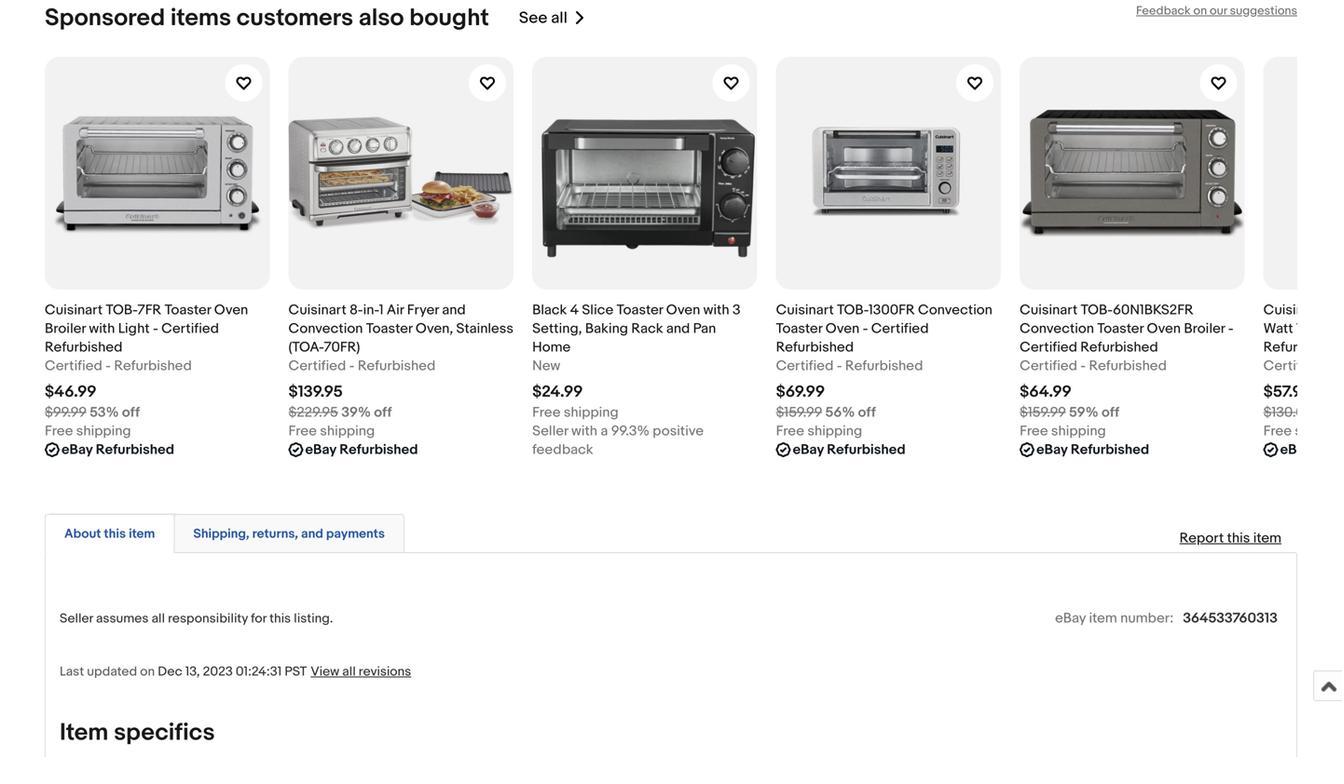 Task type: describe. For each thing, give the bounding box(es) containing it.
toaster inside 'black 4 slice toaster oven with 3 setting, baking rack and pan home new $24.99 free shipping seller with a 99.3% positive feedback'
[[617, 302, 663, 319]]

ebay refurbished text field for $64.99
[[1036, 441, 1149, 459]]

7fr
[[138, 302, 161, 319]]

bought
[[409, 3, 489, 32]]

1300fr
[[869, 302, 915, 319]]

also
[[359, 3, 404, 32]]

60n1bks2fr
[[1113, 302, 1194, 319]]

dec
[[158, 664, 182, 680]]

ebay item number: 364533760313
[[1055, 610, 1278, 627]]

convection inside 'cuisinart 8-in-1 air fryer and convection toaster oven, stainless (toa-70fr) certified - refurbished $139.95 $229.95 39% off free shipping'
[[288, 320, 363, 337]]

about this item button
[[64, 525, 155, 543]]

$139.95
[[288, 382, 343, 402]]

previous price $229.95 39% off text field
[[288, 403, 392, 422]]

$64.99
[[1020, 382, 1072, 402]]

53%
[[90, 404, 119, 421]]

2023
[[203, 664, 233, 680]]

feedback
[[532, 442, 593, 458]]

off inside cuisinart tob-7fr toaster oven broiler with light - certified refurbished certified - refurbished $46.99 $99.99 53% off free shipping
[[122, 404, 140, 421]]

$159.99 inside cuisinart tob-60n1bks2fr convection toaster oven broiler - certified refurbished certified - refurbished $64.99 $159.99 59% off free shipping
[[1020, 404, 1066, 421]]

see all link
[[519, 3, 586, 32]]

oven inside 'black 4 slice toaster oven with 3 setting, baking rack and pan home new $24.99 free shipping seller with a 99.3% positive feedback'
[[666, 302, 700, 319]]

about
[[64, 526, 101, 542]]

$57.99
[[1263, 382, 1311, 402]]

oven inside cuisinart tob-60n1bks2fr convection toaster oven broiler - certified refurbished certified - refurbished $64.99 $159.99 59% off free shipping
[[1147, 320, 1181, 337]]

ebay for $139.95
[[305, 442, 336, 458]]

previous price $159.99 56% off text field
[[776, 403, 876, 422]]

0 vertical spatial with
[[703, 302, 729, 319]]

light
[[118, 320, 150, 337]]

see
[[519, 8, 547, 28]]

0 horizontal spatial on
[[140, 664, 155, 680]]

99.3%
[[611, 423, 650, 440]]

specifics
[[114, 719, 215, 748]]

previous price $130.00 55% off text field
[[1263, 403, 1342, 422]]

free inside cuisinart tob-60n1bks2fr convection toaster oven broiler - certified refurbished certified - refurbished $64.99 $159.99 59% off free shipping
[[1020, 423, 1048, 440]]

toaster inside 'cuisinart 8-in-1 air fryer and convection toaster oven, stainless (toa-70fr) certified - refurbished $139.95 $229.95 39% off free shipping'
[[366, 320, 412, 337]]

shipping inside cuisinart to certified - re $57.99 $130.00 free shipping
[[1295, 423, 1342, 440]]

free shipping text field for $139.95
[[288, 422, 375, 441]]

39%
[[341, 404, 371, 421]]

our
[[1210, 3, 1227, 18]]

cuisinart inside cuisinart to certified - re $57.99 $130.00 free shipping
[[1263, 302, 1321, 319]]

3
[[733, 302, 741, 319]]

positive
[[653, 423, 704, 440]]

ebay for 53%
[[62, 442, 93, 458]]

shipping inside cuisinart tob-60n1bks2fr convection toaster oven broiler - certified refurbished certified - refurbished $64.99 $159.99 59% off free shipping
[[1051, 423, 1106, 440]]

last updated on dec 13, 2023 01:24:31 pst view all revisions
[[60, 664, 411, 680]]

pst
[[285, 664, 307, 680]]

air
[[387, 302, 404, 319]]

cuisinart tob-1300fr convection toaster oven - certified refurbished certified - refurbished $69.99 $159.99 56% off free shipping
[[776, 302, 992, 440]]

assumes
[[96, 611, 149, 627]]

ebay refurbished for 53%
[[62, 442, 174, 458]]

responsibility
[[168, 611, 248, 627]]

feedback
[[1136, 3, 1191, 18]]

tob- for $69.99
[[837, 302, 869, 319]]

01:24:31
[[236, 664, 282, 680]]

off inside 'cuisinart 8-in-1 air fryer and convection toaster oven, stainless (toa-70fr) certified - refurbished $139.95 $229.95 39% off free shipping'
[[374, 404, 392, 421]]

a
[[601, 423, 608, 440]]

convection for $64.99
[[1020, 320, 1094, 337]]

pan
[[693, 320, 716, 337]]

to
[[1324, 302, 1342, 319]]

$64.99 text field
[[1020, 382, 1072, 402]]

sponsored items customers also bought
[[45, 3, 489, 32]]

1
[[379, 302, 384, 319]]

re
[[1333, 358, 1342, 374]]

with inside cuisinart tob-7fr toaster oven broiler with light - certified refurbished certified - refurbished $46.99 $99.99 53% off free shipping
[[89, 320, 115, 337]]

feedback on our suggestions link
[[1136, 3, 1297, 18]]

report this item
[[1180, 530, 1281, 547]]

last
[[60, 664, 84, 680]]

setting,
[[532, 320, 582, 337]]

black 4 slice toaster oven with 3 setting, baking rack and pan home new $24.99 free shipping seller with a 99.3% positive feedback
[[532, 302, 741, 458]]

free inside 'cuisinart 8-in-1 air fryer and convection toaster oven, stainless (toa-70fr) certified - refurbished $139.95 $229.95 39% off free shipping'
[[288, 423, 317, 440]]

stainless
[[456, 320, 514, 337]]

number:
[[1120, 610, 1174, 627]]

view all revisions link
[[307, 663, 411, 680]]

cuisinart for refurbished
[[1020, 302, 1078, 319]]

report this item link
[[1170, 521, 1291, 556]]

seller inside 'black 4 slice toaster oven with 3 setting, baking rack and pan home new $24.99 free shipping seller with a 99.3% positive feedback'
[[532, 423, 568, 440]]

- inside 'cuisinart 8-in-1 air fryer and convection toaster oven, stainless (toa-70fr) certified - refurbished $139.95 $229.95 39% off free shipping'
[[349, 358, 355, 374]]

free shipping text field for 53%
[[45, 422, 131, 441]]

feedback on our suggestions
[[1136, 3, 1297, 18]]

(toa-
[[288, 339, 324, 356]]

black
[[532, 302, 567, 319]]

cuisinart to certified - re $57.99 $130.00 free shipping
[[1263, 302, 1342, 440]]

toaster inside "cuisinart tob-1300fr convection toaster oven - certified refurbished certified - refurbished $69.99 $159.99 56% off free shipping"
[[776, 320, 822, 337]]

all inside "link"
[[551, 8, 568, 28]]

shipping inside 'black 4 slice toaster oven with 3 setting, baking rack and pan home new $24.99 free shipping seller with a 99.3% positive feedback'
[[564, 404, 619, 421]]

for
[[251, 611, 267, 627]]

view
[[311, 664, 339, 680]]

listing.
[[294, 611, 333, 627]]

Certified - Re text field
[[1263, 357, 1342, 375]]

oven,
[[416, 320, 453, 337]]

baking
[[585, 320, 628, 337]]

revisions
[[359, 664, 411, 680]]

off inside cuisinart tob-60n1bks2fr convection toaster oven broiler - certified refurbished certified - refurbished $64.99 $159.99 59% off free shipping
[[1102, 404, 1119, 421]]

$130.00
[[1263, 404, 1313, 421]]

$69.99 text field
[[776, 382, 825, 402]]

cuisinart 8-in-1 air fryer and convection toaster oven, stainless (toa-70fr) certified - refurbished $139.95 $229.95 39% off free shipping
[[288, 302, 514, 440]]

Free shipping text field
[[1020, 422, 1106, 441]]

ebay refurbished for free
[[793, 442, 905, 458]]

report
[[1180, 530, 1224, 547]]

$46.99 text field
[[45, 382, 97, 402]]

$46.99
[[45, 382, 97, 402]]

convection for $69.99
[[918, 302, 992, 319]]

$159.99 inside "cuisinart tob-1300fr convection toaster oven - certified refurbished certified - refurbished $69.99 $159.99 56% off free shipping"
[[776, 404, 822, 421]]

$139.95 text field
[[288, 382, 343, 402]]

rack
[[631, 320, 663, 337]]

toaster inside cuisinart tob-7fr toaster oven broiler with light - certified refurbished certified - refurbished $46.99 $99.99 53% off free shipping
[[165, 302, 211, 319]]

2 vertical spatial all
[[342, 664, 356, 680]]

certified inside 'cuisinart 8-in-1 air fryer and convection toaster oven, stainless (toa-70fr) certified - refurbished $139.95 $229.95 39% off free shipping'
[[288, 358, 346, 374]]

updated
[[87, 664, 137, 680]]

cuisinart for $69.99
[[776, 302, 834, 319]]

broiler inside cuisinart tob-60n1bks2fr convection toaster oven broiler - certified refurbished certified - refurbished $64.99 $159.99 59% off free shipping
[[1184, 320, 1225, 337]]

$24.99
[[532, 382, 583, 402]]

ebay refurbished for $139.95
[[305, 442, 418, 458]]

certified - refurbished text field for $64.99
[[1020, 357, 1167, 375]]

shipping inside 'cuisinart 8-in-1 air fryer and convection toaster oven, stainless (toa-70fr) certified - refurbished $139.95 $229.95 39% off free shipping'
[[320, 423, 375, 440]]

sponsored
[[45, 3, 165, 32]]

4
[[570, 302, 579, 319]]

off inside "cuisinart tob-1300fr convection toaster oven - certified refurbished certified - refurbished $69.99 $159.99 56% off free shipping"
[[858, 404, 876, 421]]



Task type: locate. For each thing, give the bounding box(es) containing it.
eBay Refu text field
[[1280, 441, 1342, 459]]

toaster down the air
[[366, 320, 412, 337]]

1 horizontal spatial all
[[342, 664, 356, 680]]

ebay refurbished for off
[[1036, 442, 1149, 458]]

eBay Refurbished text field
[[62, 441, 174, 459], [305, 441, 418, 459]]

cuisinart inside "cuisinart tob-1300fr convection toaster oven - certified refurbished certified - refurbished $69.99 $159.99 56% off free shipping"
[[776, 302, 834, 319]]

2 horizontal spatial and
[[666, 320, 690, 337]]

and left pan
[[666, 320, 690, 337]]

slice
[[582, 302, 614, 319]]

tob- inside cuisinart tob-7fr toaster oven broiler with light - certified refurbished certified - refurbished $46.99 $99.99 53% off free shipping
[[106, 302, 138, 319]]

ebay refurbished down 56%
[[793, 442, 905, 458]]

item for report this item
[[1253, 530, 1281, 547]]

oven up pan
[[666, 302, 700, 319]]

seller left assumes
[[60, 611, 93, 627]]

toaster down 60n1bks2fr
[[1097, 320, 1144, 337]]

ebay for off
[[1036, 442, 1068, 458]]

tob-
[[106, 302, 138, 319], [837, 302, 869, 319], [1081, 302, 1113, 319]]

3 cuisinart from the left
[[776, 302, 834, 319]]

0 horizontal spatial certified - refurbished text field
[[288, 357, 436, 375]]

$24.99 text field
[[532, 382, 583, 402]]

0 horizontal spatial ebay refurbished text field
[[62, 441, 174, 459]]

this right report
[[1227, 530, 1250, 547]]

toaster right 7fr
[[165, 302, 211, 319]]

2 tob- from the left
[[837, 302, 869, 319]]

item specifics
[[60, 719, 215, 748]]

on left dec
[[140, 664, 155, 680]]

59%
[[1069, 404, 1098, 421]]

and inside 'cuisinart 8-in-1 air fryer and convection toaster oven, stainless (toa-70fr) certified - refurbished $139.95 $229.95 39% off free shipping'
[[442, 302, 466, 319]]

and right returns,
[[301, 526, 323, 542]]

2 certified - refurbished text field from the left
[[776, 357, 923, 375]]

Seller with a 99.3% positive feedback text field
[[532, 422, 757, 459]]

cuisinart left to
[[1263, 302, 1321, 319]]

shipping, returns, and payments button
[[193, 525, 385, 543]]

1 cuisinart from the left
[[45, 302, 103, 319]]

eBay Refurbished text field
[[793, 441, 905, 459], [1036, 441, 1149, 459]]

$229.95
[[288, 404, 338, 421]]

$69.99
[[776, 382, 825, 402]]

customers
[[236, 3, 353, 32]]

free down previous price $159.99 59% off text field
[[1020, 423, 1048, 440]]

off right "39%"
[[374, 404, 392, 421]]

0 horizontal spatial tob-
[[106, 302, 138, 319]]

convection right 1300fr
[[918, 302, 992, 319]]

tob- inside cuisinart tob-60n1bks2fr convection toaster oven broiler - certified refurbished certified - refurbished $64.99 $159.99 59% off free shipping
[[1081, 302, 1113, 319]]

free shipping text field up ebay refu
[[1263, 422, 1342, 441]]

off
[[122, 404, 140, 421], [374, 404, 392, 421], [858, 404, 876, 421], [1102, 404, 1119, 421]]

this right "for"
[[269, 611, 291, 627]]

tob- for refurbished
[[1081, 302, 1113, 319]]

1 vertical spatial seller
[[60, 611, 93, 627]]

certified - refurbished text field down 70fr)
[[288, 357, 436, 375]]

ebay left refu at the right bottom
[[1280, 442, 1311, 458]]

certified - refurbished text field up 56%
[[776, 357, 923, 375]]

item right about
[[129, 526, 155, 542]]

ebay down $229.95
[[305, 442, 336, 458]]

2 off from the left
[[374, 404, 392, 421]]

shipping down 59%
[[1051, 423, 1106, 440]]

2 broiler from the left
[[1184, 320, 1225, 337]]

2 horizontal spatial convection
[[1020, 320, 1094, 337]]

free down $24.99
[[532, 404, 561, 421]]

1 certified - refurbished text field from the left
[[45, 357, 192, 375]]

1 horizontal spatial ebay refurbished text field
[[1036, 441, 1149, 459]]

all right "see"
[[551, 8, 568, 28]]

1 horizontal spatial certified - refurbished text field
[[1020, 357, 1167, 375]]

free down previous price $159.99 56% off text field
[[776, 423, 804, 440]]

payments
[[326, 526, 385, 542]]

1 tob- from the left
[[106, 302, 138, 319]]

with left '3' at the top
[[703, 302, 729, 319]]

2 vertical spatial and
[[301, 526, 323, 542]]

with
[[703, 302, 729, 319], [89, 320, 115, 337], [571, 423, 597, 440]]

3 tob- from the left
[[1081, 302, 1113, 319]]

certified - refurbished text field up 59%
[[1020, 357, 1167, 375]]

cuisinart for 70fr)
[[288, 302, 346, 319]]

item for about this item
[[129, 526, 155, 542]]

convection inside cuisinart tob-60n1bks2fr convection toaster oven broiler - certified refurbished certified - refurbished $64.99 $159.99 59% off free shipping
[[1020, 320, 1094, 337]]

3 ebay refurbished from the left
[[793, 442, 905, 458]]

certified
[[161, 320, 219, 337], [871, 320, 929, 337], [1020, 339, 1077, 356], [45, 358, 102, 374], [288, 358, 346, 374], [776, 358, 834, 374], [1020, 358, 1077, 374], [1263, 358, 1321, 374]]

ebay down free shipping text box
[[1036, 442, 1068, 458]]

ebay refurbished down free shipping text box
[[1036, 442, 1149, 458]]

ebay refurbished text field for $159.99
[[793, 441, 905, 459]]

cuisinart for -
[[45, 302, 103, 319]]

tob- for -
[[106, 302, 138, 319]]

certified - refurbished text field for certified
[[288, 357, 436, 375]]

cuisinart left 8-
[[288, 302, 346, 319]]

convection
[[918, 302, 992, 319], [288, 320, 363, 337], [1020, 320, 1094, 337]]

free inside "cuisinart tob-1300fr convection toaster oven - certified refurbished certified - refurbished $69.99 $159.99 56% off free shipping"
[[776, 423, 804, 440]]

New text field
[[532, 357, 560, 375]]

1 horizontal spatial certified - refurbished text field
[[776, 357, 923, 375]]

free down $99.99
[[45, 423, 73, 440]]

13,
[[185, 664, 200, 680]]

8-
[[349, 302, 363, 319]]

refu
[[1314, 442, 1342, 458]]

0 vertical spatial seller
[[532, 423, 568, 440]]

refurbished inside 'cuisinart 8-in-1 air fryer and convection toaster oven, stainless (toa-70fr) certified - refurbished $139.95 $229.95 39% off free shipping'
[[358, 358, 436, 374]]

0 horizontal spatial $159.99
[[776, 404, 822, 421]]

oven down 60n1bks2fr
[[1147, 320, 1181, 337]]

shipping,
[[193, 526, 249, 542]]

item
[[129, 526, 155, 542], [1253, 530, 1281, 547], [1089, 610, 1117, 627]]

seller assumes all responsibility for this listing.
[[60, 611, 333, 627]]

on
[[1193, 3, 1207, 18], [140, 664, 155, 680]]

$99.99
[[45, 404, 86, 421]]

0 vertical spatial and
[[442, 302, 466, 319]]

1 vertical spatial with
[[89, 320, 115, 337]]

ebay refurbished text field down "39%"
[[305, 441, 418, 459]]

off right 59%
[[1102, 404, 1119, 421]]

cuisinart left 7fr
[[45, 302, 103, 319]]

see all
[[519, 8, 568, 28]]

shipping inside cuisinart tob-7fr toaster oven broiler with light - certified refurbished certified - refurbished $46.99 $99.99 53% off free shipping
[[76, 423, 131, 440]]

about this item
[[64, 526, 155, 542]]

0 vertical spatial on
[[1193, 3, 1207, 18]]

shipping, returns, and payments
[[193, 526, 385, 542]]

this for about
[[104, 526, 126, 542]]

2 $159.99 from the left
[[1020, 404, 1066, 421]]

broiler down 60n1bks2fr
[[1184, 320, 1225, 337]]

$159.99 down $64.99 text box
[[1020, 404, 1066, 421]]

all
[[551, 8, 568, 28], [152, 611, 165, 627], [342, 664, 356, 680]]

1 horizontal spatial on
[[1193, 3, 1207, 18]]

56%
[[825, 404, 855, 421]]

refurbished
[[45, 339, 123, 356], [776, 339, 854, 356], [1080, 339, 1158, 356], [114, 358, 192, 374], [358, 358, 436, 374], [845, 358, 923, 374], [1089, 358, 1167, 374], [96, 442, 174, 458], [339, 442, 418, 458], [827, 442, 905, 458], [1071, 442, 1149, 458]]

0 horizontal spatial item
[[129, 526, 155, 542]]

ebay refurbished text field for 53%
[[62, 441, 174, 459]]

1 ebay refurbished from the left
[[62, 442, 174, 458]]

70fr)
[[324, 339, 360, 356]]

broiler up $46.99
[[45, 320, 86, 337]]

ebay left number:
[[1055, 610, 1086, 627]]

this inside button
[[104, 526, 126, 542]]

1 horizontal spatial tob-
[[837, 302, 869, 319]]

$159.99
[[776, 404, 822, 421], [1020, 404, 1066, 421]]

seller
[[532, 423, 568, 440], [60, 611, 93, 627]]

1 horizontal spatial seller
[[532, 423, 568, 440]]

ebay down previous price $159.99 56% off text field
[[793, 442, 824, 458]]

item
[[60, 719, 108, 748]]

with left 'a'
[[571, 423, 597, 440]]

1 ebay refurbished text field from the left
[[793, 441, 905, 459]]

tab list containing about this item
[[45, 510, 1297, 553]]

$57.99 text field
[[1263, 382, 1311, 402]]

cuisinart
[[45, 302, 103, 319], [288, 302, 346, 319], [776, 302, 834, 319], [1020, 302, 1078, 319], [1263, 302, 1321, 319]]

2 horizontal spatial with
[[703, 302, 729, 319]]

shipping up 'a'
[[564, 404, 619, 421]]

items
[[170, 3, 231, 32]]

ebay refurbished text field down 53%
[[62, 441, 174, 459]]

ebay refurbished text field for $139.95
[[305, 441, 418, 459]]

toaster up $69.99
[[776, 320, 822, 337]]

previous price $99.99 53% off text field
[[45, 403, 140, 422]]

free shipping text field down $229.95
[[288, 422, 375, 441]]

1 horizontal spatial convection
[[918, 302, 992, 319]]

Certified - Refurbished text field
[[45, 357, 192, 375], [776, 357, 923, 375]]

oven right 7fr
[[214, 302, 248, 319]]

2 cuisinart from the left
[[288, 302, 346, 319]]

previous price $159.99 59% off text field
[[1020, 403, 1119, 422]]

shipping inside "cuisinart tob-1300fr convection toaster oven - certified refurbished certified - refurbished $69.99 $159.99 56% off free shipping"
[[807, 423, 862, 440]]

and inside button
[[301, 526, 323, 542]]

1 ebay refurbished text field from the left
[[62, 441, 174, 459]]

2 horizontal spatial all
[[551, 8, 568, 28]]

certified - refurbished text field for $69.99
[[776, 357, 923, 375]]

free down $229.95
[[288, 423, 317, 440]]

free inside 'black 4 slice toaster oven with 3 setting, baking rack and pan home new $24.99 free shipping seller with a 99.3% positive feedback'
[[532, 404, 561, 421]]

4 ebay refurbished from the left
[[1036, 442, 1149, 458]]

oven
[[214, 302, 248, 319], [666, 302, 700, 319], [825, 320, 859, 337], [1147, 320, 1181, 337]]

1 certified - refurbished text field from the left
[[288, 357, 436, 375]]

1 horizontal spatial item
[[1089, 610, 1117, 627]]

toaster inside cuisinart tob-60n1bks2fr convection toaster oven broiler - certified refurbished certified - refurbished $64.99 $159.99 59% off free shipping
[[1097, 320, 1144, 337]]

free shipping text field for free
[[776, 422, 862, 441]]

broiler inside cuisinart tob-7fr toaster oven broiler with light - certified refurbished certified - refurbished $46.99 $99.99 53% off free shipping
[[45, 320, 86, 337]]

0 horizontal spatial convection
[[288, 320, 363, 337]]

ebay inside text field
[[1280, 442, 1311, 458]]

free inside cuisinart to certified - re $57.99 $130.00 free shipping
[[1263, 423, 1292, 440]]

cuisinart up $64.99 text box
[[1020, 302, 1078, 319]]

1 broiler from the left
[[45, 320, 86, 337]]

4 off from the left
[[1102, 404, 1119, 421]]

oven inside "cuisinart tob-1300fr convection toaster oven - certified refurbished certified - refurbished $69.99 $159.99 56% off free shipping"
[[825, 320, 859, 337]]

certified - refurbished text field for -
[[45, 357, 192, 375]]

fryer
[[407, 302, 439, 319]]

See all text field
[[519, 8, 568, 28]]

364533760313
[[1183, 610, 1278, 627]]

1 horizontal spatial this
[[269, 611, 291, 627]]

oven inside cuisinart tob-7fr toaster oven broiler with light - certified refurbished certified - refurbished $46.99 $99.99 53% off free shipping
[[214, 302, 248, 319]]

broiler
[[45, 320, 86, 337], [1184, 320, 1225, 337]]

ebay refurbished text field down 56%
[[793, 441, 905, 459]]

0 horizontal spatial and
[[301, 526, 323, 542]]

free shipping text field down 53%
[[45, 422, 131, 441]]

1 $159.99 from the left
[[776, 404, 822, 421]]

5 cuisinart from the left
[[1263, 302, 1321, 319]]

2 horizontal spatial this
[[1227, 530, 1250, 547]]

1 horizontal spatial and
[[442, 302, 466, 319]]

free shipping text field down $24.99 text box
[[532, 403, 619, 422]]

0 horizontal spatial all
[[152, 611, 165, 627]]

2 certified - refurbished text field from the left
[[1020, 357, 1167, 375]]

cuisinart inside cuisinart tob-60n1bks2fr convection toaster oven broiler - certified refurbished certified - refurbished $64.99 $159.99 59% off free shipping
[[1020, 302, 1078, 319]]

seller up feedback
[[532, 423, 568, 440]]

0 horizontal spatial broiler
[[45, 320, 86, 337]]

item inside button
[[129, 526, 155, 542]]

2 horizontal spatial item
[[1253, 530, 1281, 547]]

ebay for free
[[793, 442, 824, 458]]

0 vertical spatial all
[[551, 8, 568, 28]]

3 off from the left
[[858, 404, 876, 421]]

cuisinart inside 'cuisinart 8-in-1 air fryer and convection toaster oven, stainless (toa-70fr) certified - refurbished $139.95 $229.95 39% off free shipping'
[[288, 302, 346, 319]]

item left number:
[[1089, 610, 1117, 627]]

and inside 'black 4 slice toaster oven with 3 setting, baking rack and pan home new $24.99 free shipping seller with a 99.3% positive feedback'
[[666, 320, 690, 337]]

shipping up ebay refu
[[1295, 423, 1342, 440]]

- inside cuisinart to certified - re $57.99 $130.00 free shipping
[[1324, 358, 1330, 374]]

2 vertical spatial with
[[571, 423, 597, 440]]

1 horizontal spatial ebay refurbished text field
[[305, 441, 418, 459]]

all right assumes
[[152, 611, 165, 627]]

item right report
[[1253, 530, 1281, 547]]

free inside cuisinart tob-7fr toaster oven broiler with light - certified refurbished certified - refurbished $46.99 $99.99 53% off free shipping
[[45, 423, 73, 440]]

new
[[532, 358, 560, 374]]

ebay refu
[[1280, 442, 1342, 458]]

1 off from the left
[[122, 404, 140, 421]]

2 ebay refurbished from the left
[[305, 442, 418, 458]]

4 cuisinart from the left
[[1020, 302, 1078, 319]]

shipping
[[564, 404, 619, 421], [76, 423, 131, 440], [320, 423, 375, 440], [807, 423, 862, 440], [1051, 423, 1106, 440], [1295, 423, 1342, 440]]

2 ebay refurbished text field from the left
[[1036, 441, 1149, 459]]

Certified - Refurbished text field
[[288, 357, 436, 375], [1020, 357, 1167, 375]]

2 ebay refurbished text field from the left
[[305, 441, 418, 459]]

cuisinart tob-60n1bks2fr convection toaster oven broiler - certified refurbished certified - refurbished $64.99 $159.99 59% off free shipping
[[1020, 302, 1234, 440]]

certified inside cuisinart to certified - re $57.99 $130.00 free shipping
[[1263, 358, 1321, 374]]

all right view
[[342, 664, 356, 680]]

home
[[532, 339, 571, 356]]

2 horizontal spatial tob-
[[1081, 302, 1113, 319]]

this
[[104, 526, 126, 542], [1227, 530, 1250, 547], [269, 611, 291, 627]]

cuisinart right '3' at the top
[[776, 302, 834, 319]]

ebay refurbished down 53%
[[62, 442, 174, 458]]

ebay refurbished
[[62, 442, 174, 458], [305, 442, 418, 458], [793, 442, 905, 458], [1036, 442, 1149, 458]]

cuisinart tob-7fr toaster oven broiler with light - certified refurbished certified - refurbished $46.99 $99.99 53% off free shipping
[[45, 302, 248, 440]]

this right about
[[104, 526, 126, 542]]

tob- inside "cuisinart tob-1300fr convection toaster oven - certified refurbished certified - refurbished $69.99 $159.99 56% off free shipping"
[[837, 302, 869, 319]]

0 horizontal spatial certified - refurbished text field
[[45, 357, 192, 375]]

shipping down previous price $229.95 39% off "text field"
[[320, 423, 375, 440]]

convection up 70fr)
[[288, 320, 363, 337]]

0 horizontal spatial this
[[104, 526, 126, 542]]

-
[[153, 320, 158, 337], [863, 320, 868, 337], [1228, 320, 1234, 337], [105, 358, 111, 374], [349, 358, 355, 374], [837, 358, 842, 374], [1080, 358, 1086, 374], [1324, 358, 1330, 374]]

tab list
[[45, 510, 1297, 553]]

1 vertical spatial and
[[666, 320, 690, 337]]

Free shipping text field
[[532, 403, 619, 422], [45, 422, 131, 441], [288, 422, 375, 441], [776, 422, 862, 441], [1263, 422, 1342, 441]]

convection up $64.99 text box
[[1020, 320, 1094, 337]]

and
[[442, 302, 466, 319], [666, 320, 690, 337], [301, 526, 323, 542]]

in-
[[363, 302, 379, 319]]

ebay
[[62, 442, 93, 458], [305, 442, 336, 458], [793, 442, 824, 458], [1036, 442, 1068, 458], [1280, 442, 1311, 458], [1055, 610, 1086, 627]]

1 horizontal spatial $159.99
[[1020, 404, 1066, 421]]

1 vertical spatial all
[[152, 611, 165, 627]]

0 horizontal spatial with
[[89, 320, 115, 337]]

cuisinart inside cuisinart tob-7fr toaster oven broiler with light - certified refurbished certified - refurbished $46.99 $99.99 53% off free shipping
[[45, 302, 103, 319]]

1 horizontal spatial with
[[571, 423, 597, 440]]

oven up 56%
[[825, 320, 859, 337]]

shipping down 56%
[[807, 423, 862, 440]]

1 horizontal spatial broiler
[[1184, 320, 1225, 337]]

shipping down 53%
[[76, 423, 131, 440]]

ebay refurbished down "39%"
[[305, 442, 418, 458]]

ebay down $99.99
[[62, 442, 93, 458]]

suggestions
[[1230, 3, 1297, 18]]

off right 53%
[[122, 404, 140, 421]]

returns,
[[252, 526, 298, 542]]

convection inside "cuisinart tob-1300fr convection toaster oven - certified refurbished certified - refurbished $69.99 $159.99 56% off free shipping"
[[918, 302, 992, 319]]

on left the our
[[1193, 3, 1207, 18]]

$159.99 down $69.99
[[776, 404, 822, 421]]

0 horizontal spatial ebay refurbished text field
[[793, 441, 905, 459]]

this for report
[[1227, 530, 1250, 547]]

0 horizontal spatial seller
[[60, 611, 93, 627]]

1 vertical spatial on
[[140, 664, 155, 680]]

free down $130.00
[[1263, 423, 1292, 440]]

certified - refurbished text field down light
[[45, 357, 192, 375]]

free shipping text field down 56%
[[776, 422, 862, 441]]

ebay refurbished text field down 59%
[[1036, 441, 1149, 459]]

and up oven,
[[442, 302, 466, 319]]

with left light
[[89, 320, 115, 337]]

toaster up rack
[[617, 302, 663, 319]]

off right 56%
[[858, 404, 876, 421]]



Task type: vqa. For each thing, say whether or not it's contained in the screenshot.


